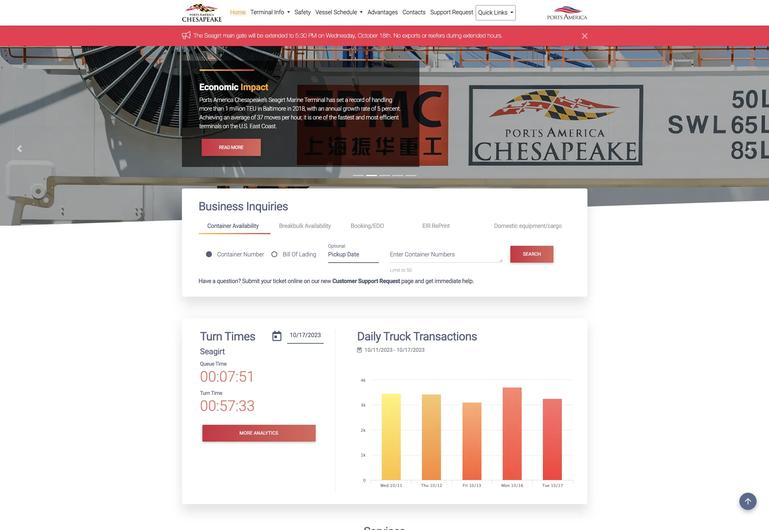 Task type: vqa. For each thing, say whether or not it's contained in the screenshot.
first the gate from the right
no



Task type: describe. For each thing, give the bounding box(es) containing it.
pm
[[308, 32, 317, 39]]

eir reprint
[[423, 223, 450, 230]]

main
[[223, 32, 235, 39]]

5
[[378, 105, 381, 112]]

1 horizontal spatial request
[[452, 9, 473, 16]]

50
[[407, 268, 412, 273]]

close image
[[582, 32, 588, 40]]

go to top image
[[740, 493, 757, 510]]

Optional text field
[[328, 249, 379, 263]]

container availability
[[207, 223, 259, 230]]

availability for container availability
[[233, 223, 259, 230]]

0 horizontal spatial request
[[380, 278, 400, 285]]

main content containing 00:07:51
[[176, 189, 593, 530]]

more analytics
[[240, 431, 278, 436]]

quick links link
[[476, 5, 516, 20]]

turn for turn times
[[200, 330, 222, 343]]

booking/edo link
[[342, 220, 414, 233]]

with
[[307, 105, 317, 112]]

to inside alert
[[289, 32, 294, 39]]

efficient
[[380, 114, 399, 121]]

gate
[[236, 32, 247, 39]]

37
[[257, 114, 263, 121]]

most
[[366, 114, 379, 121]]

seagirt inside ports america chesapeake's seagirt marine terminal has set a record of handling more than 1 million teu in baltimore in 2018,                         with an annual growth rate of 5 percent. achieving an average of 37 moves per hour, it is one of the fastest and most efficient terminals on the u.s. east coast.
[[269, 97, 285, 104]]

new
[[321, 278, 331, 285]]

1 vertical spatial support
[[358, 278, 378, 285]]

customer support request link
[[333, 278, 400, 285]]

truck
[[383, 330, 411, 343]]

page
[[402, 278, 414, 285]]

0 horizontal spatial terminal
[[251, 9, 273, 16]]

more analytics link
[[202, 425, 316, 442]]

booking/edo
[[351, 223, 384, 230]]

breakbulk availability
[[279, 223, 331, 230]]

equipment/cargo
[[519, 223, 562, 230]]

economic engine image
[[0, 46, 769, 378]]

the seagirt main gate will be extended to 5:30 pm on wednesday, october 18th.  no exports or reefers during extended hours. alert
[[0, 26, 769, 46]]

on inside alert
[[318, 32, 324, 39]]

fastest
[[338, 114, 354, 121]]

enter container numbers
[[390, 251, 455, 258]]

00:57:33
[[200, 398, 255, 415]]

home
[[230, 9, 246, 16]]

million
[[230, 105, 245, 112]]

vessel schedule
[[316, 9, 359, 16]]

times
[[225, 330, 255, 343]]

10/11/2023 - 10/17/2023
[[365, 347, 425, 353]]

customer
[[333, 278, 357, 285]]

1 horizontal spatial support
[[431, 9, 451, 16]]

no
[[394, 32, 401, 39]]

contacts
[[403, 9, 426, 16]]

numbers
[[431, 251, 455, 258]]

annual
[[326, 105, 342, 112]]

search button
[[511, 246, 554, 263]]

domestic
[[494, 223, 518, 230]]

seagirt inside main content
[[200, 347, 225, 356]]

economic
[[199, 82, 239, 93]]

support request
[[431, 9, 473, 16]]

breakbulk availability link
[[270, 220, 342, 233]]

breakbulk
[[279, 223, 304, 230]]

of left 37
[[251, 114, 256, 121]]

to inside main content
[[402, 268, 406, 273]]

or
[[422, 32, 427, 39]]

be
[[257, 32, 263, 39]]

time for 00:07:51
[[215, 361, 227, 367]]

submit
[[242, 278, 260, 285]]

of up rate
[[366, 97, 371, 104]]

have
[[199, 278, 211, 285]]

queue time 00:07:51
[[200, 361, 255, 386]]

the seagirt main gate will be extended to 5:30 pm on wednesday, october 18th.  no exports or reefers during extended hours. link
[[194, 32, 503, 39]]

lading
[[299, 251, 316, 258]]

have a question? submit your ticket online on our new customer support request page and get immediate help.
[[199, 278, 474, 285]]

10/11/2023
[[365, 347, 393, 353]]

links
[[494, 9, 508, 16]]

info
[[274, 9, 284, 16]]

and inside main content
[[415, 278, 424, 285]]

ticket
[[273, 278, 286, 285]]

chesapeake's
[[235, 97, 267, 104]]

marine
[[287, 97, 303, 104]]

it
[[304, 114, 307, 121]]

rate
[[361, 105, 370, 112]]

eir
[[423, 223, 431, 230]]

hours.
[[488, 32, 503, 39]]

set
[[337, 97, 344, 104]]

calendar week image
[[357, 348, 362, 353]]

achieving
[[199, 114, 223, 121]]

turn for turn time 00:57:33
[[200, 390, 210, 397]]

economic impact
[[199, 82, 268, 93]]

safety link
[[292, 5, 313, 20]]

exports
[[402, 32, 420, 39]]

a inside main content
[[213, 278, 216, 285]]

enter
[[390, 251, 404, 258]]



Task type: locate. For each thing, give the bounding box(es) containing it.
0 horizontal spatial in
[[258, 105, 262, 112]]

1 horizontal spatial availability
[[305, 223, 331, 230]]

a inside ports america chesapeake's seagirt marine terminal has set a record of handling more than 1 million teu in baltimore in 2018,                         with an annual growth rate of 5 percent. achieving an average of 37 moves per hour, it is one of the fastest and most efficient terminals on the u.s. east coast.
[[345, 97, 348, 104]]

request
[[452, 9, 473, 16], [380, 278, 400, 285]]

2018,
[[293, 105, 306, 112]]

availability for breakbulk availability
[[305, 223, 331, 230]]

container for container number
[[217, 251, 242, 258]]

0 vertical spatial and
[[356, 114, 365, 121]]

2 horizontal spatial on
[[318, 32, 324, 39]]

Enter Container Numbers text field
[[390, 251, 503, 263]]

during
[[447, 32, 462, 39]]

of
[[366, 97, 371, 104], [371, 105, 376, 112], [251, 114, 256, 121], [323, 114, 328, 121]]

request down limit
[[380, 278, 400, 285]]

inquiries
[[246, 200, 288, 214]]

1 horizontal spatial terminal
[[304, 97, 325, 104]]

2 vertical spatial seagirt
[[200, 347, 225, 356]]

1 extended from the left
[[265, 32, 288, 39]]

hour,
[[291, 114, 302, 121]]

1 vertical spatial terminal
[[304, 97, 325, 104]]

schedule
[[334, 9, 357, 16]]

time up 00:57:33
[[211, 390, 222, 397]]

bill of lading
[[283, 251, 316, 258]]

record
[[349, 97, 365, 104]]

None text field
[[287, 330, 324, 344]]

analytics
[[254, 431, 278, 436]]

of left 5
[[371, 105, 376, 112]]

the
[[194, 32, 203, 39]]

1 turn from the top
[[200, 330, 222, 343]]

one
[[313, 114, 322, 121]]

terminal info
[[251, 9, 286, 16]]

coast.
[[262, 123, 277, 130]]

read more link
[[202, 139, 261, 156]]

terminal inside ports america chesapeake's seagirt marine terminal has set a record of handling more than 1 million teu in baltimore in 2018,                         with an annual growth rate of 5 percent. achieving an average of 37 moves per hour, it is one of the fastest and most efficient terminals on the u.s. east coast.
[[304, 97, 325, 104]]

0 vertical spatial terminal
[[251, 9, 273, 16]]

ports america chesapeake's seagirt marine terminal has set a record of handling more than 1 million teu in baltimore in 2018,                         with an annual growth rate of 5 percent. achieving an average of 37 moves per hour, it is one of the fastest and most efficient terminals on the u.s. east coast.
[[199, 97, 401, 130]]

availability down business inquiries in the top left of the page
[[233, 223, 259, 230]]

the seagirt main gate will be extended to 5:30 pm on wednesday, october 18th.  no exports or reefers during extended hours.
[[194, 32, 503, 39]]

more inside 'link'
[[231, 145, 243, 150]]

get
[[426, 278, 433, 285]]

1 horizontal spatial on
[[304, 278, 310, 285]]

terminal
[[251, 9, 273, 16], [304, 97, 325, 104]]

is
[[308, 114, 312, 121]]

1 horizontal spatial and
[[415, 278, 424, 285]]

seagirt inside alert
[[204, 32, 221, 39]]

on inside ports america chesapeake's seagirt marine terminal has set a record of handling more than 1 million teu in baltimore in 2018,                         with an annual growth rate of 5 percent. achieving an average of 37 moves per hour, it is one of the fastest and most efficient terminals on the u.s. east coast.
[[223, 123, 229, 130]]

to left 5:30
[[289, 32, 294, 39]]

extended right during
[[463, 32, 486, 39]]

container up 50 at the bottom of the page
[[405, 251, 430, 258]]

0 vertical spatial turn
[[200, 330, 222, 343]]

1 vertical spatial on
[[223, 123, 229, 130]]

business
[[199, 200, 244, 214]]

0 horizontal spatial a
[[213, 278, 216, 285]]

america
[[214, 97, 234, 104]]

time inside turn time 00:57:33
[[211, 390, 222, 397]]

the
[[329, 114, 337, 121], [230, 123, 238, 130]]

teu
[[246, 105, 256, 112]]

2 availability from the left
[[305, 223, 331, 230]]

0 vertical spatial a
[[345, 97, 348, 104]]

support right customer
[[358, 278, 378, 285]]

2 turn from the top
[[200, 390, 210, 397]]

business inquiries
[[199, 200, 288, 214]]

1 horizontal spatial an
[[318, 105, 324, 112]]

1 vertical spatial and
[[415, 278, 424, 285]]

0 vertical spatial an
[[318, 105, 324, 112]]

0 horizontal spatial extended
[[265, 32, 288, 39]]

1 availability from the left
[[233, 223, 259, 230]]

read
[[219, 145, 230, 150]]

handling
[[372, 97, 392, 104]]

vessel
[[316, 9, 332, 16]]

more
[[231, 145, 243, 150], [240, 431, 253, 436]]

and inside ports america chesapeake's seagirt marine terminal has set a record of handling more than 1 million teu in baltimore in 2018,                         with an annual growth rate of 5 percent. achieving an average of 37 moves per hour, it is one of the fastest and most efficient terminals on the u.s. east coast.
[[356, 114, 365, 121]]

wednesday,
[[326, 32, 356, 39]]

transactions
[[413, 330, 477, 343]]

read more
[[219, 145, 243, 150]]

queue
[[200, 361, 214, 367]]

1 horizontal spatial the
[[329, 114, 337, 121]]

10/17/2023
[[397, 347, 425, 353]]

time for 00:57:33
[[211, 390, 222, 397]]

on left the "our"
[[304, 278, 310, 285]]

2 in from the left
[[287, 105, 291, 112]]

0 vertical spatial seagirt
[[204, 32, 221, 39]]

terminal up the with
[[304, 97, 325, 104]]

will
[[248, 32, 255, 39]]

bullhorn image
[[182, 31, 194, 39]]

terminal left info
[[251, 9, 273, 16]]

u.s.
[[239, 123, 249, 130]]

support up the reefers
[[431, 9, 451, 16]]

seagirt up queue
[[200, 347, 225, 356]]

the down the 'annual'
[[329, 114, 337, 121]]

search
[[523, 251, 541, 257]]

limit to 50
[[390, 268, 412, 273]]

to left 50 at the bottom of the page
[[402, 268, 406, 273]]

calendar day image
[[273, 331, 282, 341]]

main content
[[176, 189, 593, 530]]

none text field inside main content
[[287, 330, 324, 344]]

eir reprint link
[[414, 220, 486, 233]]

0 horizontal spatial an
[[224, 114, 230, 121]]

and left get
[[415, 278, 424, 285]]

optional
[[328, 243, 345, 249]]

seagirt right the 'the' on the top left
[[204, 32, 221, 39]]

0 vertical spatial request
[[452, 9, 473, 16]]

reprint
[[432, 223, 450, 230]]

october
[[358, 32, 378, 39]]

1 vertical spatial turn
[[200, 390, 210, 397]]

0 vertical spatial the
[[329, 114, 337, 121]]

daily
[[357, 330, 381, 343]]

bill
[[283, 251, 290, 258]]

container availability link
[[199, 220, 270, 234]]

support request link
[[428, 5, 476, 20]]

turn inside turn time 00:57:33
[[200, 390, 210, 397]]

number
[[244, 251, 264, 258]]

in right teu
[[258, 105, 262, 112]]

seagirt up baltimore
[[269, 97, 285, 104]]

turn up 00:57:33
[[200, 390, 210, 397]]

turn time 00:57:33
[[200, 390, 255, 415]]

1 vertical spatial more
[[240, 431, 253, 436]]

of
[[292, 251, 298, 258]]

moves
[[265, 114, 281, 121]]

1 vertical spatial time
[[211, 390, 222, 397]]

0 vertical spatial to
[[289, 32, 294, 39]]

0 vertical spatial time
[[215, 361, 227, 367]]

1 horizontal spatial extended
[[463, 32, 486, 39]]

1 vertical spatial seagirt
[[269, 97, 285, 104]]

an down 1
[[224, 114, 230, 121]]

in up per
[[287, 105, 291, 112]]

help.
[[462, 278, 474, 285]]

quick links
[[479, 9, 509, 16]]

1 vertical spatial an
[[224, 114, 230, 121]]

more left analytics
[[240, 431, 253, 436]]

0 horizontal spatial availability
[[233, 223, 259, 230]]

an
[[318, 105, 324, 112], [224, 114, 230, 121]]

availability right breakbulk at the top of page
[[305, 223, 331, 230]]

of right one
[[323, 114, 328, 121]]

growth
[[343, 105, 360, 112]]

0 horizontal spatial the
[[230, 123, 238, 130]]

vessel schedule link
[[313, 5, 365, 20]]

0 horizontal spatial support
[[358, 278, 378, 285]]

immediate
[[435, 278, 461, 285]]

reefers
[[428, 32, 445, 39]]

an right the with
[[318, 105, 324, 112]]

terminal info link
[[248, 5, 292, 20]]

container
[[207, 223, 231, 230], [217, 251, 242, 258], [405, 251, 430, 258]]

than
[[213, 105, 224, 112]]

turn
[[200, 330, 222, 343], [200, 390, 210, 397]]

container number
[[217, 251, 264, 258]]

0 vertical spatial on
[[318, 32, 324, 39]]

container down business
[[207, 223, 231, 230]]

baltimore
[[263, 105, 286, 112]]

1 vertical spatial the
[[230, 123, 238, 130]]

1 vertical spatial to
[[402, 268, 406, 273]]

time right queue
[[215, 361, 227, 367]]

and down rate
[[356, 114, 365, 121]]

extended right be
[[265, 32, 288, 39]]

1 horizontal spatial a
[[345, 97, 348, 104]]

on right the "terminals"
[[223, 123, 229, 130]]

our
[[312, 278, 320, 285]]

1 in from the left
[[258, 105, 262, 112]]

0 horizontal spatial and
[[356, 114, 365, 121]]

on right pm
[[318, 32, 324, 39]]

container left number
[[217, 251, 242, 258]]

turn up queue
[[200, 330, 222, 343]]

container for container availability
[[207, 223, 231, 230]]

percent.
[[382, 105, 401, 112]]

per
[[282, 114, 290, 121]]

more
[[199, 105, 212, 112]]

advantages
[[368, 9, 398, 16]]

turn times
[[200, 330, 255, 343]]

impact
[[241, 82, 268, 93]]

1 vertical spatial a
[[213, 278, 216, 285]]

request left quick
[[452, 9, 473, 16]]

a right set
[[345, 97, 348, 104]]

0 horizontal spatial on
[[223, 123, 229, 130]]

limit
[[390, 268, 400, 273]]

1 horizontal spatial to
[[402, 268, 406, 273]]

a right have
[[213, 278, 216, 285]]

time inside queue time 00:07:51
[[215, 361, 227, 367]]

0 vertical spatial support
[[431, 9, 451, 16]]

ports
[[199, 97, 212, 104]]

2 vertical spatial on
[[304, 278, 310, 285]]

2 extended from the left
[[463, 32, 486, 39]]

0 vertical spatial more
[[231, 145, 243, 150]]

more right read
[[231, 145, 243, 150]]

1 horizontal spatial in
[[287, 105, 291, 112]]

domestic equipment/cargo
[[494, 223, 562, 230]]

time
[[215, 361, 227, 367], [211, 390, 222, 397]]

your
[[261, 278, 272, 285]]

1 vertical spatial request
[[380, 278, 400, 285]]

the left u.s.
[[230, 123, 238, 130]]

0 horizontal spatial to
[[289, 32, 294, 39]]

contacts link
[[400, 5, 428, 20]]



